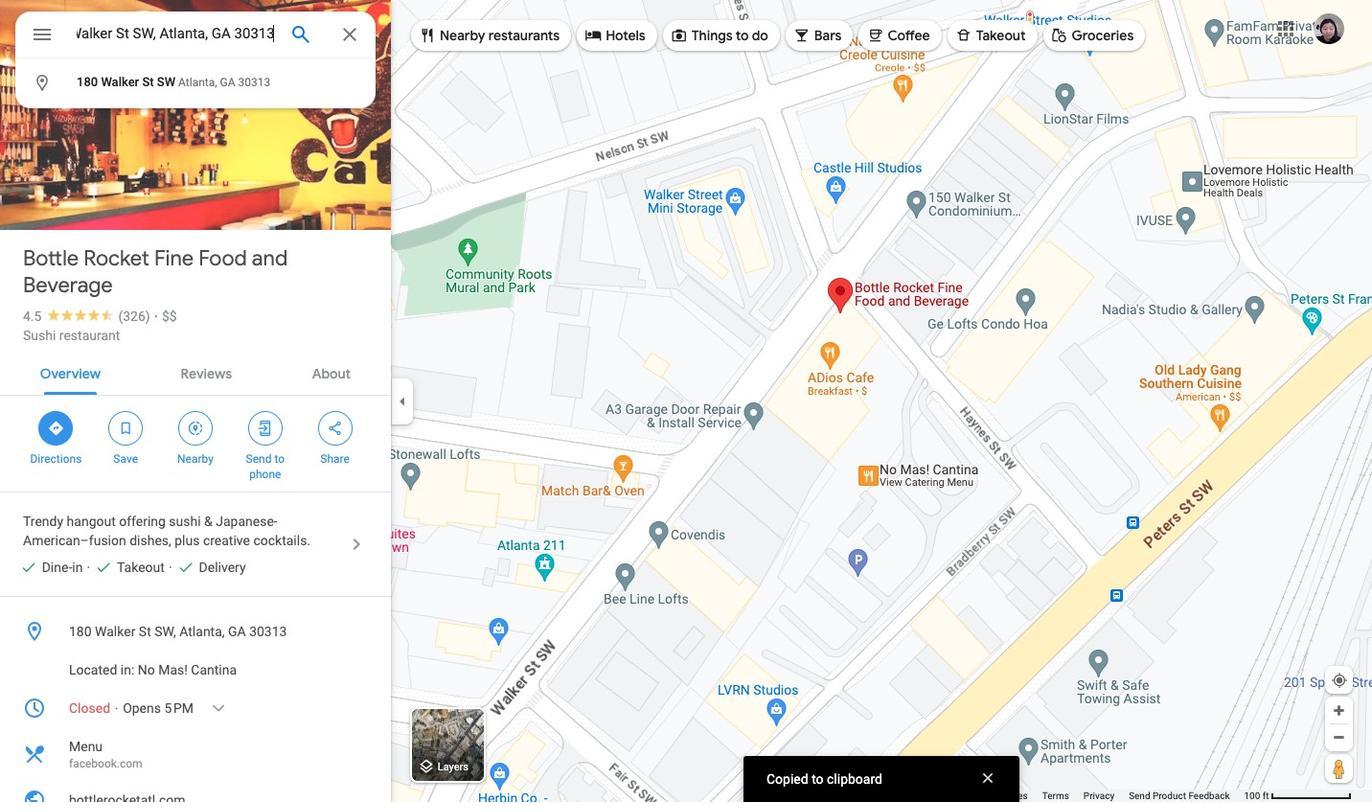 Task type: locate. For each thing, give the bounding box(es) containing it.
walker left the sw
[[101, 75, 139, 89]]

0 horizontal spatial send
[[246, 452, 272, 466]]

0 vertical spatial walker
[[101, 75, 139, 89]]

footer containing united states
[[853, 790, 1245, 802]]

180 for 180 walker st sw atlanta , ga 30313
[[77, 75, 98, 89]]

send left product
[[1129, 791, 1151, 801]]

to right copied
[[812, 772, 824, 787]]

180 up located
[[69, 624, 92, 639]]

2 horizontal spatial ·
[[169, 560, 172, 575]]

0 vertical spatial 180
[[77, 75, 98, 89]]

30313 right ,
[[238, 76, 271, 89]]

180 right 
[[77, 75, 98, 89]]

located
[[69, 662, 117, 678]]

rocket
[[84, 245, 149, 272]]

japanese-
[[216, 514, 278, 529]]

0 vertical spatial st
[[142, 75, 154, 89]]

0 vertical spatial 30313
[[238, 76, 271, 89]]

ga inside 180 walker st sw, atlanta, ga 30313 button
[[228, 624, 246, 639]]

takeout right 
[[976, 27, 1026, 44]]

ga right atlanta,
[[228, 624, 246, 639]]

dine-in
[[42, 560, 83, 575]]

1 vertical spatial 30313
[[249, 624, 287, 639]]

·
[[154, 309, 158, 324], [87, 560, 90, 575], [169, 560, 172, 575]]

send inside button
[[1129, 791, 1151, 801]]

,
[[215, 76, 217, 89]]

do
[[752, 27, 769, 44]]

bottle rocket fine food and beverage main content
[[0, 0, 391, 802]]

 groceries
[[1051, 25, 1134, 46]]

none search field inside google maps element
[[15, 12, 376, 108]]

to left do
[[736, 27, 749, 44]]

0 horizontal spatial takeout
[[117, 560, 165, 575]]

0 horizontal spatial nearby
[[177, 452, 214, 466]]

to for send to phone
[[275, 452, 285, 466]]

1 horizontal spatial takeout
[[976, 27, 1026, 44]]

st for sw
[[142, 75, 154, 89]]

1 vertical spatial nearby
[[177, 452, 214, 466]]

takeout
[[976, 27, 1026, 44], [117, 560, 165, 575]]

no
[[138, 662, 155, 678]]

30313 right atlanta,
[[249, 624, 287, 639]]

reviews button
[[165, 349, 247, 395]]


[[955, 25, 973, 46]]

walker for sw
[[101, 75, 139, 89]]

trendy hangout offering sushi & japanese- american–fusion dishes, plus creative cocktails.
[[23, 514, 311, 548]]

st inside button
[[139, 624, 151, 639]]

2 vertical spatial to
[[812, 772, 824, 787]]

mas!
[[158, 662, 188, 678]]

ga
[[220, 76, 235, 89], [228, 624, 246, 639]]

to
[[736, 27, 749, 44], [275, 452, 285, 466], [812, 772, 824, 787]]

180 walker st sw, atlanta, ga 30313 button
[[0, 613, 391, 651]]

hotels
[[606, 27, 646, 44]]

copied to clipboard
[[767, 772, 883, 787]]

Search Google Maps field
[[15, 12, 376, 58]]

2 horizontal spatial to
[[812, 772, 824, 787]]

 hotels
[[585, 25, 646, 46]]

footer
[[853, 790, 1245, 802]]

tab list
[[0, 349, 391, 395]]

share
[[320, 452, 350, 466]]

 bars
[[793, 25, 842, 46]]

overview
[[40, 365, 101, 382]]

copied
[[767, 772, 809, 787]]

trendy
[[23, 514, 63, 529]]

phone
[[249, 468, 281, 481]]

walker
[[101, 75, 139, 89], [95, 624, 136, 639]]

sushi restaurant
[[23, 328, 120, 343]]

· inside offers delivery group
[[169, 560, 172, 575]]

nearby right 
[[440, 27, 485, 44]]

30313
[[238, 76, 271, 89], [249, 624, 287, 639]]

nearby down ''
[[177, 452, 214, 466]]

&
[[204, 514, 213, 529]]

4.5 stars image
[[42, 309, 118, 321]]

send product feedback button
[[1129, 790, 1230, 802]]

walker inside button
[[95, 624, 136, 639]]

to inside alert
[[812, 772, 824, 787]]

sushi restaurant button
[[23, 326, 120, 345]]

30313 inside 180 walker st sw, atlanta, ga 30313 button
[[249, 624, 287, 639]]

st left the sw
[[142, 75, 154, 89]]

food
[[199, 245, 247, 272]]

ga right ,
[[220, 76, 235, 89]]

send to phone
[[246, 452, 285, 481]]

send
[[246, 452, 272, 466], [1129, 791, 1151, 801]]

 cell
[[15, 70, 363, 94]]

dine-
[[42, 560, 72, 575]]

 takeout
[[955, 25, 1026, 46]]

· inside offers takeout group
[[87, 560, 90, 575]]

nearby inside actions for bottle rocket fine food and beverage region
[[177, 452, 214, 466]]

326 reviews element
[[118, 309, 150, 324]]

to inside send to phone
[[275, 452, 285, 466]]

0 vertical spatial send
[[246, 452, 272, 466]]

nearby
[[440, 27, 485, 44], [177, 452, 214, 466]]

bars
[[815, 27, 842, 44]]

1 vertical spatial send
[[1129, 791, 1151, 801]]

to up the phone
[[275, 452, 285, 466]]

0 vertical spatial takeout
[[976, 27, 1026, 44]]

serves dine-in group
[[12, 558, 83, 577]]

· right in
[[87, 560, 90, 575]]

sw
[[157, 75, 176, 89]]

about button
[[297, 349, 366, 395]]

plus
[[175, 533, 200, 548]]


[[585, 25, 602, 46]]

1 vertical spatial walker
[[95, 624, 136, 639]]

walker inside  cell
[[101, 75, 139, 89]]

show street view coverage image
[[1326, 754, 1353, 783]]

to for copied to clipboard
[[812, 772, 824, 787]]

0 vertical spatial to
[[736, 27, 749, 44]]

1 vertical spatial to
[[275, 452, 285, 466]]

· down "dishes,"
[[169, 560, 172, 575]]

overview button
[[25, 349, 116, 395]]

walker up in:
[[95, 624, 136, 639]]

copied to clipboard alert
[[744, 756, 1020, 802]]

nearby inside  nearby restaurants
[[440, 27, 485, 44]]

180
[[77, 75, 98, 89], [69, 624, 92, 639]]

30313 inside 180 walker st sw atlanta , ga 30313
[[238, 76, 271, 89]]


[[31, 21, 54, 48]]

1 horizontal spatial nearby
[[440, 27, 485, 44]]

st left sw,
[[139, 624, 151, 639]]

1 vertical spatial 180
[[69, 624, 92, 639]]

cocktails.
[[253, 533, 311, 548]]

0 horizontal spatial to
[[275, 452, 285, 466]]

None field
[[77, 22, 274, 45]]

· left price: moderate element
[[154, 309, 158, 324]]

· $$
[[154, 309, 177, 324]]

clipboard
[[827, 772, 883, 787]]

1 horizontal spatial to
[[736, 27, 749, 44]]

None search field
[[15, 12, 376, 108]]

 nearby restaurants
[[419, 25, 560, 46]]

1 vertical spatial ga
[[228, 624, 246, 639]]

4.5
[[23, 309, 42, 324]]

to inside  things to do
[[736, 27, 749, 44]]

0 horizontal spatial ·
[[87, 560, 90, 575]]

1 vertical spatial takeout
[[117, 560, 165, 575]]

tab list containing overview
[[0, 349, 391, 395]]

1 horizontal spatial send
[[1129, 791, 1151, 801]]

st
[[142, 75, 154, 89], [139, 624, 151, 639]]

collapse side panel image
[[392, 391, 413, 412]]

send up the phone
[[246, 452, 272, 466]]

1 vertical spatial st
[[139, 624, 151, 639]]

layers
[[438, 761, 469, 774]]

privacy button
[[1084, 790, 1115, 802]]

information for bottle rocket fine food and beverage region
[[0, 613, 391, 802]]

 coffee
[[867, 25, 930, 46]]

none search field containing 
[[15, 12, 376, 108]]

0 vertical spatial ga
[[220, 76, 235, 89]]

located in: no mas! cantina
[[69, 662, 237, 678]]

180 inside button
[[69, 624, 92, 639]]

180 inside  cell
[[77, 75, 98, 89]]

none field inside search google maps field
[[77, 22, 274, 45]]

states
[[1001, 791, 1028, 801]]

send inside send to phone
[[246, 452, 272, 466]]

takeout down "dishes,"
[[117, 560, 165, 575]]

0 vertical spatial nearby
[[440, 27, 485, 44]]

footer inside google maps element
[[853, 790, 1245, 802]]

cantina
[[191, 662, 237, 678]]

st inside  cell
[[142, 75, 154, 89]]

ga inside 180 walker st sw atlanta , ga 30313
[[220, 76, 235, 89]]

1 horizontal spatial ·
[[154, 309, 158, 324]]



Task type: describe. For each thing, give the bounding box(es) containing it.
100 ft button
[[1245, 791, 1352, 801]]

in:
[[121, 662, 135, 678]]

beverage
[[23, 272, 113, 299]]

american–fusion
[[23, 533, 126, 548]]

google maps element
[[0, 0, 1373, 802]]

sushi
[[169, 514, 201, 529]]

walker for sw,
[[95, 624, 136, 639]]

100 ft
[[1245, 791, 1270, 801]]

product
[[1153, 791, 1187, 801]]

· for delivery
[[169, 560, 172, 575]]

offers delivery group
[[169, 558, 246, 577]]


[[32, 70, 52, 94]]

fine
[[154, 245, 194, 272]]

privacy
[[1084, 791, 1115, 801]]

delivery
[[199, 560, 246, 575]]

zoom in image
[[1332, 704, 1347, 718]]


[[419, 25, 436, 46]]

coffee
[[888, 27, 930, 44]]

offering
[[119, 514, 166, 529]]

offers takeout group
[[87, 558, 165, 577]]


[[257, 418, 274, 439]]

st for sw,
[[139, 624, 151, 639]]

180 walker st sw, atlanta, ga 30313
[[69, 624, 287, 639]]

restaurants
[[489, 27, 560, 44]]

and
[[252, 245, 288, 272]]

creative
[[203, 533, 250, 548]]

 button
[[15, 12, 69, 61]]


[[117, 418, 134, 439]]

reviews
[[181, 365, 232, 382]]

directions
[[30, 452, 82, 466]]

100
[[1245, 791, 1261, 801]]

things
[[692, 27, 733, 44]]

show your location image
[[1331, 672, 1349, 689]]

sw,
[[154, 624, 176, 639]]

180 for 180 walker st sw, atlanta, ga 30313
[[69, 624, 92, 639]]

united
[[971, 791, 999, 801]]

bottle rocket fine food and beverage
[[23, 245, 288, 299]]

bottle
[[23, 245, 79, 272]]

$$
[[162, 309, 177, 324]]

united states
[[971, 791, 1028, 801]]

atlanta,
[[180, 624, 225, 639]]

atlanta
[[178, 76, 215, 89]]

groceries
[[1072, 27, 1134, 44]]

zoom out image
[[1332, 730, 1347, 745]]

takeout inside offers takeout group
[[117, 560, 165, 575]]

menu facebook.com
[[69, 739, 142, 771]]

· for takeout
[[87, 560, 90, 575]]


[[793, 25, 811, 46]]

tab list inside google maps element
[[0, 349, 391, 395]]


[[671, 25, 688, 46]]

send for send product feedback
[[1129, 791, 1151, 801]]


[[1051, 25, 1068, 46]]

save
[[113, 452, 138, 466]]


[[867, 25, 884, 46]]

terms
[[1043, 791, 1070, 801]]

sushi
[[23, 328, 56, 343]]

menu
[[69, 739, 103, 754]]


[[47, 418, 65, 439]]

actions for bottle rocket fine food and beverage region
[[0, 396, 391, 492]]

about
[[312, 365, 351, 382]]

feedback
[[1189, 791, 1230, 801]]

180 walker st sw atlanta , ga 30313
[[77, 75, 271, 89]]

restaurant
[[59, 328, 120, 343]]


[[187, 418, 204, 439]]

in
[[72, 560, 83, 575]]

send for send to phone
[[246, 452, 272, 466]]

price: moderate element
[[162, 309, 177, 324]]

ft
[[1263, 791, 1270, 801]]

google account: michele murakami  
(michele.murakami@adept.ai) image
[[1314, 13, 1345, 44]]

(326)
[[118, 309, 150, 324]]

 things to do
[[671, 25, 769, 46]]

hangout
[[67, 514, 116, 529]]

located in: no mas! cantina button
[[0, 651, 391, 689]]

united states button
[[971, 790, 1028, 802]]

terms button
[[1043, 790, 1070, 802]]

send product feedback
[[1129, 791, 1230, 801]]

takeout inside  takeout
[[976, 27, 1026, 44]]

facebook.com
[[69, 757, 142, 771]]



Task type: vqa. For each thing, say whether or not it's contained in the screenshot.


